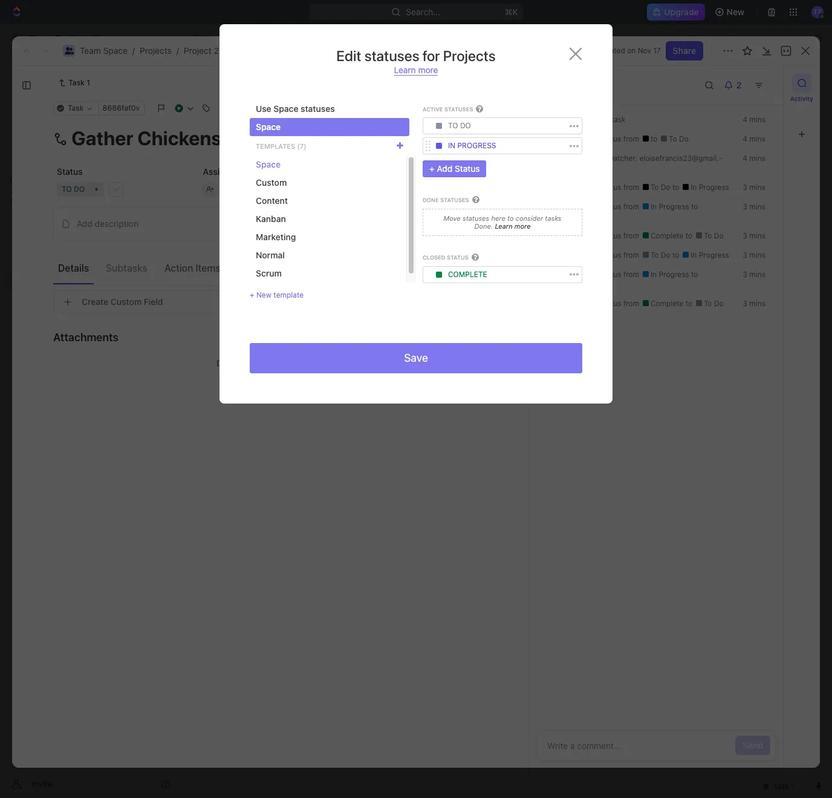 Task type: describe. For each thing, give the bounding box(es) containing it.
automations
[[729, 33, 780, 44]]

+ add status
[[430, 164, 480, 174]]

add description
[[77, 218, 139, 229]]

0 horizontal spatial status
[[57, 166, 83, 177]]

tasks
[[546, 214, 562, 222]]

1 horizontal spatial add task button
[[738, 73, 789, 93]]

8 mins from the top
[[750, 270, 766, 279]]

here inside move statuses here to consider tasks done.
[[492, 214, 506, 222]]

6 3 from the top
[[744, 299, 748, 308]]

tree inside the sidebar navigation
[[5, 211, 176, 374]]

1 vertical spatial learn more link
[[493, 222, 531, 230]]

upgrade link
[[648, 4, 706, 21]]

+ new template
[[250, 291, 304, 300]]

kanban
[[256, 214, 286, 224]]

2 3 from the top
[[744, 202, 748, 211]]

customize
[[730, 112, 772, 122]]

team space link up home link
[[80, 45, 128, 56]]

1 horizontal spatial team space, , element
[[191, 34, 201, 44]]

calendar link
[[306, 109, 345, 126]]

projects for /
[[140, 45, 172, 56]]

activity
[[791, 95, 814, 102]]

table
[[367, 112, 389, 122]]

2 / from the left
[[177, 45, 179, 56]]

1 4 mins from the top
[[743, 115, 766, 124]]

nov
[[638, 46, 652, 55]]

scrum
[[256, 268, 282, 278]]

send
[[743, 740, 764, 751]]

subtasks button
[[101, 257, 152, 279]]

0 vertical spatial project
[[184, 45, 212, 56]]

normal
[[256, 250, 285, 260]]

4 you from the top
[[554, 231, 567, 240]]

1 you from the top
[[554, 115, 567, 124]]

use space statuses
[[256, 104, 335, 114]]

share for share button on the right of the 17
[[674, 45, 697, 56]]

clickbot
[[554, 154, 583, 163]]

send button
[[736, 736, 771, 755]]

use
[[256, 104, 272, 114]]

on
[[628, 46, 636, 55]]

4 mins for changed status from
[[743, 134, 766, 143]]

share button right the 17
[[666, 41, 704, 61]]

drop
[[217, 359, 234, 368]]

new button
[[710, 2, 752, 22]]

subtasks
[[106, 262, 148, 273]]

statuses right list
[[301, 104, 335, 114]]

inbox
[[29, 84, 50, 94]]

description
[[95, 218, 139, 229]]

Edit task name text field
[[53, 127, 482, 150]]

task
[[612, 115, 626, 124]]

2 horizontal spatial team
[[203, 33, 224, 44]]

3 3 mins from the top
[[744, 231, 766, 240]]

project 2
[[210, 72, 282, 92]]

1 changed from the top
[[569, 134, 599, 143]]

added
[[585, 154, 607, 163]]

team space link up project 2
[[188, 31, 254, 46]]

this
[[597, 115, 610, 124]]

files
[[253, 359, 267, 368]]

statuses for move
[[463, 214, 490, 222]]

1 button for 1
[[271, 209, 288, 222]]

gantt link
[[409, 109, 433, 126]]

learn inside the 'edit statuses for projects learn more'
[[394, 65, 416, 75]]

project 2 link
[[184, 45, 219, 56]]

3 from from the top
[[624, 202, 640, 211]]

1 4 from the top
[[743, 115, 748, 124]]

2 up project 2
[[214, 45, 219, 56]]

projects link inside the sidebar navigation
[[36, 252, 142, 271]]

for
[[423, 47, 440, 64]]

templates
[[256, 142, 296, 150]]

spaces
[[10, 196, 35, 205]]

save button
[[250, 343, 583, 373]]

hide
[[628, 142, 644, 151]]

0 vertical spatial learn more link
[[394, 65, 439, 76]]

7 from from the top
[[624, 299, 640, 308]]

attachments button
[[53, 323, 482, 352]]

upload
[[296, 359, 319, 368]]

7 changed from the top
[[569, 299, 599, 308]]

dashboards
[[29, 125, 76, 135]]

create custom field
[[82, 297, 163, 307]]

6 changed from the top
[[569, 270, 599, 279]]

watcher:
[[609, 154, 638, 163]]

closed
[[423, 254, 446, 261]]

content
[[256, 196, 288, 206]]

move
[[444, 214, 461, 222]]

custom inside button
[[111, 297, 142, 307]]

calendar
[[309, 112, 345, 122]]

statuses for active
[[445, 106, 474, 113]]

1 changed status from from the top
[[567, 134, 642, 143]]

home link
[[5, 59, 176, 78]]

active
[[423, 106, 443, 113]]

status inside edit statuses for projects dialog
[[455, 164, 480, 174]]

dropdown menu image
[[436, 123, 442, 129]]

4 changed status from from the top
[[567, 231, 642, 240]]

task down user group image
[[69, 78, 85, 87]]

8686faf0v button
[[98, 101, 145, 116]]

1 horizontal spatial add task
[[745, 77, 782, 88]]

1 vertical spatial team
[[80, 45, 101, 56]]

4 from from the top
[[624, 231, 640, 240]]

sidebar navigation
[[0, 24, 181, 798]]

done statuses
[[423, 197, 469, 204]]

5 3 mins from the top
[[744, 270, 766, 279]]

eloisefrancis23@gmail.
[[640, 154, 723, 163]]

share for share button below upgrade
[[687, 33, 710, 44]]

attachments
[[53, 331, 119, 344]]

space up project 2
[[227, 33, 251, 44]]

new inside button
[[727, 7, 745, 17]]

create custom field button
[[53, 290, 482, 314]]

8686faf0v
[[103, 104, 140, 113]]

save
[[404, 352, 428, 364]]

5 from from the top
[[624, 251, 640, 260]]

your
[[236, 359, 251, 368]]

3 mins from the top
[[750, 154, 766, 163]]

items
[[196, 262, 221, 273]]

statuses for done
[[441, 197, 469, 204]]

task sidebar navigation tab list
[[789, 73, 816, 144]]

created on nov 17
[[599, 46, 661, 55]]

0 vertical spatial task 1
[[69, 78, 90, 87]]

⌘k
[[505, 7, 519, 17]]

1 3 from the top
[[744, 183, 748, 192]]

drop your files here to upload
[[217, 359, 319, 368]]

you created this task
[[554, 115, 626, 124]]

table link
[[365, 109, 389, 126]]

hide button
[[623, 139, 649, 154]]

custom inside edit statuses for projects dialog
[[256, 177, 287, 188]]

created
[[599, 46, 626, 55]]

5 mins from the top
[[750, 202, 766, 211]]

2 from from the top
[[624, 183, 640, 192]]

1 from from the top
[[624, 134, 640, 143]]

17
[[654, 46, 661, 55]]

2 mins from the top
[[750, 134, 766, 143]]

to inside move statuses here to consider tasks done.
[[508, 214, 514, 222]]

space right use
[[274, 104, 299, 114]]

more inside the 'edit statuses for projects learn more'
[[419, 65, 439, 75]]

1 button for 2
[[272, 231, 289, 243]]

board
[[226, 112, 249, 122]]

4 3 mins from the top
[[744, 251, 766, 260]]

task 2
[[244, 232, 270, 242]]

7 changed status from from the top
[[567, 299, 642, 308]]

space down use
[[256, 122, 281, 132]]

add inside button
[[77, 218, 92, 229]]

invite
[[31, 779, 53, 789]]

team space link inside tree
[[29, 231, 173, 251]]

task sidebar content section
[[530, 66, 784, 768]]



Task type: locate. For each thing, give the bounding box(es) containing it.
statuses for edit
[[365, 47, 420, 64]]

learn up gantt link
[[394, 65, 416, 75]]

0 horizontal spatial task 1
[[69, 78, 90, 87]]

mins
[[750, 115, 766, 124], [750, 134, 766, 143], [750, 154, 766, 163], [750, 183, 766, 192], [750, 202, 766, 211], [750, 231, 766, 240], [750, 251, 766, 260], [750, 270, 766, 279], [750, 299, 766, 308]]

1 horizontal spatial status
[[455, 164, 480, 174]]

0 vertical spatial team space
[[203, 33, 251, 44]]

action
[[165, 262, 193, 273]]

edit statuses for projects learn more
[[337, 47, 496, 75]]

1 horizontal spatial task 1
[[244, 210, 269, 221]]

projects link left project 2 'link'
[[140, 45, 172, 56]]

6 from from the top
[[624, 270, 640, 279]]

1 vertical spatial learn
[[495, 222, 513, 230]]

learn right done.
[[495, 222, 513, 230]]

1 horizontal spatial more
[[515, 222, 531, 230]]

task 1 down user group image
[[69, 78, 90, 87]]

statuses inside move statuses here to consider tasks done.
[[463, 214, 490, 222]]

0 vertical spatial team
[[203, 33, 224, 44]]

1 vertical spatial +
[[250, 291, 255, 300]]

3 changed from the top
[[569, 202, 599, 211]]

new up automations
[[727, 7, 745, 17]]

1 vertical spatial here
[[269, 359, 284, 368]]

1 vertical spatial new
[[257, 291, 272, 300]]

created
[[569, 115, 595, 124]]

0 horizontal spatial custom
[[111, 297, 142, 307]]

status right favorites
[[57, 166, 83, 177]]

Search tasks... text field
[[682, 137, 803, 156]]

new inside edit statuses for projects dialog
[[257, 291, 272, 300]]

share down upgrade
[[687, 33, 710, 44]]

team space up the details 'button' at the top left
[[29, 235, 77, 246]]

1 horizontal spatial learn more link
[[493, 222, 531, 230]]

project
[[184, 45, 212, 56], [210, 72, 264, 92]]

here right files at left
[[269, 359, 284, 368]]

0 vertical spatial add task button
[[738, 73, 789, 93]]

1 horizontal spatial custom
[[256, 177, 287, 188]]

0 horizontal spatial /
[[132, 45, 135, 56]]

here inside drop your files here to upload
[[269, 359, 284, 368]]

custom left field
[[111, 297, 142, 307]]

2 4 mins from the top
[[743, 134, 766, 143]]

add inside edit statuses for projects dialog
[[437, 164, 453, 174]]

add task up scrum
[[244, 252, 280, 262]]

0 vertical spatial add task
[[745, 77, 782, 88]]

task down kanban
[[244, 232, 262, 242]]

2 you from the top
[[554, 134, 567, 143]]

statuses left for
[[365, 47, 420, 64]]

0 horizontal spatial learn more link
[[394, 65, 439, 76]]

add left description
[[77, 218, 92, 229]]

here
[[492, 214, 506, 222], [269, 359, 284, 368]]

closed status
[[423, 254, 469, 261]]

to inside drop your files here to upload
[[286, 359, 293, 368]]

edit statuses for projects dialog
[[220, 24, 613, 404]]

1 mins from the top
[[750, 115, 766, 124]]

you down tasks
[[554, 231, 567, 240]]

complete
[[449, 270, 488, 279]]

progress
[[458, 141, 497, 150], [234, 171, 273, 180], [700, 183, 730, 192], [659, 202, 690, 211], [700, 251, 730, 260], [659, 270, 690, 279]]

1 horizontal spatial new
[[727, 7, 745, 17]]

assigned to
[[203, 166, 250, 177]]

1 vertical spatial 4
[[743, 134, 748, 143]]

+
[[430, 164, 435, 174], [250, 291, 255, 300]]

3 3 from the top
[[744, 231, 748, 240]]

progress inside edit statuses for projects dialog
[[458, 141, 497, 150]]

list
[[272, 112, 286, 122]]

space up home link
[[103, 45, 128, 56]]

1 button
[[271, 209, 288, 222], [272, 231, 289, 243]]

1 vertical spatial add task
[[244, 252, 280, 262]]

team up project 2 'link'
[[203, 33, 224, 44]]

1 vertical spatial team space
[[29, 235, 77, 246]]

status inside edit statuses for projects dialog
[[447, 254, 469, 261]]

5 changed status from from the top
[[567, 251, 642, 260]]

1 button down kanban
[[272, 231, 289, 243]]

projects for for
[[444, 47, 496, 64]]

4 changed from the top
[[569, 231, 599, 240]]

1 vertical spatial project
[[210, 72, 264, 92]]

learn more link
[[394, 65, 439, 76], [493, 222, 531, 230]]

6 changed status from from the top
[[567, 270, 642, 279]]

marketing
[[256, 232, 296, 242]]

3 you from the top
[[554, 202, 567, 211]]

learn more link down consider
[[493, 222, 531, 230]]

1 vertical spatial more
[[515, 222, 531, 230]]

4
[[743, 115, 748, 124], [743, 134, 748, 143], [743, 154, 748, 163]]

statuses right active
[[445, 106, 474, 113]]

list link
[[269, 109, 286, 126]]

automations button
[[723, 30, 786, 48]]

consider
[[516, 214, 544, 222]]

0 horizontal spatial +
[[250, 291, 255, 300]]

1 vertical spatial custom
[[111, 297, 142, 307]]

4 for changed status from
[[743, 134, 748, 143]]

1 horizontal spatial team
[[80, 45, 101, 56]]

3 changed status from from the top
[[567, 202, 642, 211]]

1 vertical spatial projects link
[[36, 252, 142, 271]]

0 horizontal spatial learn
[[394, 65, 416, 75]]

user group image
[[64, 47, 74, 54]]

custom
[[256, 177, 287, 188], [111, 297, 142, 307]]

4 mins from the top
[[750, 183, 766, 192]]

add down dropdown menu image
[[437, 164, 453, 174]]

you left created
[[554, 115, 567, 124]]

/ up home link
[[132, 45, 135, 56]]

6 mins from the top
[[750, 231, 766, 240]]

6 3 mins from the top
[[744, 299, 766, 308]]

7 mins from the top
[[750, 251, 766, 260]]

2 changed from the top
[[569, 183, 599, 192]]

dropdown menu image
[[436, 143, 442, 149]]

in inside edit statuses for projects dialog
[[449, 141, 456, 150]]

9 mins from the top
[[750, 299, 766, 308]]

1 horizontal spatial team space
[[203, 33, 251, 44]]

templates (7)
[[256, 142, 307, 150]]

0 horizontal spatial team space, , element
[[11, 235, 23, 247]]

0 vertical spatial here
[[492, 214, 506, 222]]

+ for + new template
[[250, 291, 255, 300]]

0 horizontal spatial team
[[29, 235, 50, 246]]

add up customize
[[745, 77, 761, 88]]

customize button
[[714, 109, 776, 126]]

learn more link down for
[[394, 65, 439, 76]]

4 mins for added watcher:
[[743, 154, 766, 163]]

to do
[[449, 121, 471, 130], [667, 134, 689, 143], [649, 183, 673, 192], [702, 231, 724, 240], [649, 251, 673, 260], [702, 299, 724, 308]]

projects inside the projects "link"
[[36, 256, 68, 266]]

project up project 2
[[184, 45, 212, 56]]

0 vertical spatial 1 button
[[271, 209, 288, 222]]

active statuses
[[423, 106, 474, 113]]

you
[[554, 115, 567, 124], [554, 134, 567, 143], [554, 202, 567, 211], [554, 231, 567, 240]]

0 horizontal spatial team space
[[29, 235, 77, 246]]

you up tasks
[[554, 202, 567, 211]]

0 horizontal spatial here
[[269, 359, 284, 368]]

learn
[[394, 65, 416, 75], [495, 222, 513, 230]]

eloisefrancis23@gmail. com
[[554, 154, 723, 173]]

done
[[423, 197, 439, 204]]

2 vertical spatial team
[[29, 235, 50, 246]]

team space inside the sidebar navigation
[[29, 235, 77, 246]]

/ left project 2 'link'
[[177, 45, 179, 56]]

2 4 from the top
[[743, 134, 748, 143]]

task left task sidebar navigation tab list
[[764, 77, 782, 88]]

space inside the sidebar navigation
[[52, 235, 77, 246]]

add task up customize
[[745, 77, 782, 88]]

task up scrum
[[262, 252, 280, 262]]

0 vertical spatial new
[[727, 7, 745, 17]]

2 down kanban
[[265, 232, 270, 242]]

0 vertical spatial +
[[430, 164, 435, 174]]

details button
[[53, 257, 94, 279]]

team space link
[[188, 31, 254, 46], [80, 45, 128, 56], [29, 231, 173, 251]]

projects link
[[140, 45, 172, 56], [36, 252, 142, 271]]

statuses inside the 'edit statuses for projects learn more'
[[365, 47, 420, 64]]

inbox link
[[5, 79, 176, 99]]

template
[[274, 291, 304, 300]]

task 1 up task 2
[[244, 210, 269, 221]]

action items button
[[160, 257, 226, 279]]

+ left template
[[250, 291, 255, 300]]

team space, , element up project 2 'link'
[[191, 34, 201, 44]]

0 horizontal spatial more
[[419, 65, 439, 75]]

task 1
[[69, 78, 90, 87], [244, 210, 269, 221]]

search...
[[406, 7, 441, 17]]

share button down upgrade
[[680, 29, 718, 48]]

2 vertical spatial 4 mins
[[743, 154, 766, 163]]

4 for added watcher:
[[743, 154, 748, 163]]

(7)
[[297, 142, 307, 150]]

to
[[449, 121, 459, 130], [651, 134, 660, 143], [669, 134, 678, 143], [242, 166, 250, 177], [651, 183, 659, 192], [673, 183, 682, 192], [692, 202, 699, 211], [508, 214, 514, 222], [686, 231, 695, 240], [704, 231, 713, 240], [651, 251, 659, 260], [673, 251, 682, 260], [692, 270, 699, 279], [686, 299, 695, 308], [704, 299, 713, 308], [286, 359, 293, 368]]

you up clickbot
[[554, 134, 567, 143]]

2 horizontal spatial projects
[[444, 47, 496, 64]]

2 down scrum
[[262, 286, 266, 295]]

from
[[624, 134, 640, 143], [624, 183, 640, 192], [624, 202, 640, 211], [624, 231, 640, 240], [624, 251, 640, 260], [624, 270, 640, 279], [624, 299, 640, 308]]

share button
[[680, 29, 718, 48], [666, 41, 704, 61]]

status up done statuses
[[455, 164, 480, 174]]

1 horizontal spatial learn
[[495, 222, 513, 230]]

tree containing team space
[[5, 211, 176, 374]]

1 vertical spatial add task button
[[238, 251, 285, 265]]

0 vertical spatial 4
[[743, 115, 748, 124]]

do
[[461, 121, 471, 130], [680, 134, 689, 143], [661, 183, 671, 192], [715, 231, 724, 240], [661, 251, 671, 260], [715, 299, 724, 308]]

do inside edit statuses for projects dialog
[[461, 121, 471, 130]]

team up home link
[[80, 45, 101, 56]]

new down scrum
[[257, 291, 272, 300]]

projects link up create
[[36, 252, 142, 271]]

add down task 2
[[244, 252, 260, 262]]

task up task 2
[[244, 210, 262, 221]]

/
[[132, 45, 135, 56], [177, 45, 179, 56]]

space
[[227, 33, 251, 44], [103, 45, 128, 56], [274, 104, 299, 114], [256, 122, 281, 132], [256, 159, 281, 169], [52, 235, 77, 246]]

add description button
[[58, 214, 478, 234]]

create
[[82, 297, 108, 307]]

home
[[29, 63, 52, 73]]

+ for + add status
[[430, 164, 435, 174]]

task 1 link
[[53, 76, 95, 90]]

task
[[764, 77, 782, 88], [69, 78, 85, 87], [244, 210, 262, 221], [244, 232, 262, 242], [262, 252, 280, 262]]

statuses
[[365, 47, 420, 64], [301, 104, 335, 114], [445, 106, 474, 113], [441, 197, 469, 204], [463, 214, 490, 222]]

space down 'templates'
[[256, 159, 281, 169]]

action items
[[165, 262, 221, 273]]

1 vertical spatial 1 button
[[272, 231, 289, 243]]

gantt
[[411, 112, 433, 122]]

1 vertical spatial 4 mins
[[743, 134, 766, 143]]

to do inside edit statuses for projects dialog
[[449, 121, 471, 130]]

1 horizontal spatial here
[[492, 214, 506, 222]]

team space link down add description
[[29, 231, 173, 251]]

3
[[744, 183, 748, 192], [744, 202, 748, 211], [744, 231, 748, 240], [744, 251, 748, 260], [744, 270, 748, 279], [744, 299, 748, 308]]

1 vertical spatial task 1
[[244, 210, 269, 221]]

+ up done
[[430, 164, 435, 174]]

1 horizontal spatial /
[[177, 45, 179, 56]]

0 horizontal spatial add task
[[244, 252, 280, 262]]

com
[[554, 154, 723, 173]]

0 horizontal spatial add task button
[[238, 251, 285, 265]]

team space, , element inside the sidebar navigation
[[11, 235, 23, 247]]

0 vertical spatial learn
[[394, 65, 416, 75]]

projects
[[140, 45, 172, 56], [444, 47, 496, 64], [36, 256, 68, 266]]

more down for
[[419, 65, 439, 75]]

done.
[[475, 222, 493, 230]]

move statuses here to consider tasks done.
[[444, 214, 562, 230]]

1 3 mins from the top
[[744, 183, 766, 192]]

0 vertical spatial projects link
[[140, 45, 172, 56]]

0 vertical spatial custom
[[256, 177, 287, 188]]

changed
[[569, 134, 599, 143], [569, 183, 599, 192], [569, 202, 599, 211], [569, 231, 599, 240], [569, 251, 599, 260], [569, 270, 599, 279], [569, 299, 599, 308]]

added watcher:
[[583, 154, 640, 163]]

0 horizontal spatial new
[[257, 291, 272, 300]]

add task button
[[738, 73, 789, 93], [238, 251, 285, 265]]

space up the details 'button' at the top left
[[52, 235, 77, 246]]

learn more
[[493, 222, 531, 230]]

1 vertical spatial share
[[674, 45, 697, 56]]

2 vertical spatial 4
[[743, 154, 748, 163]]

4 3 from the top
[[744, 251, 748, 260]]

add task button up scrum
[[238, 251, 285, 265]]

tree
[[5, 211, 176, 374]]

1 vertical spatial team space, , element
[[11, 235, 23, 247]]

more down consider
[[515, 222, 531, 230]]

5 changed from the top
[[569, 251, 599, 260]]

1 horizontal spatial +
[[430, 164, 435, 174]]

team down spaces
[[29, 235, 50, 246]]

in progress inside edit statuses for projects dialog
[[449, 141, 497, 150]]

0 vertical spatial more
[[419, 65, 439, 75]]

statuses up move on the right
[[441, 197, 469, 204]]

status
[[455, 164, 480, 174], [57, 166, 83, 177]]

upgrade
[[665, 7, 699, 17]]

0 vertical spatial team space, , element
[[191, 34, 201, 44]]

1 horizontal spatial projects
[[140, 45, 172, 56]]

3 4 from the top
[[743, 154, 748, 163]]

field
[[144, 297, 163, 307]]

share right the 17
[[674, 45, 697, 56]]

0 vertical spatial 4 mins
[[743, 115, 766, 124]]

team space / projects / project 2
[[80, 45, 219, 56]]

team inside the sidebar navigation
[[29, 235, 50, 246]]

5 3 from the top
[[744, 270, 748, 279]]

here up the learn more
[[492, 214, 506, 222]]

assigned
[[203, 166, 240, 177]]

statuses up done.
[[463, 214, 490, 222]]

0 horizontal spatial projects
[[36, 256, 68, 266]]

2 3 mins from the top
[[744, 202, 766, 211]]

details
[[58, 262, 89, 273]]

0 vertical spatial share
[[687, 33, 710, 44]]

team space
[[203, 33, 251, 44], [29, 235, 77, 246]]

add task button up customize
[[738, 73, 789, 93]]

project up the board
[[210, 72, 264, 92]]

team space up project 2 'link'
[[203, 33, 251, 44]]

custom up content
[[256, 177, 287, 188]]

1 button down content
[[271, 209, 288, 222]]

team space, , element
[[191, 34, 201, 44], [11, 235, 23, 247]]

projects inside the 'edit statuses for projects learn more'
[[444, 47, 496, 64]]

1 / from the left
[[132, 45, 135, 56]]

dashboards link
[[5, 120, 176, 140]]

3 4 mins from the top
[[743, 154, 766, 163]]

2 changed status from from the top
[[567, 183, 642, 192]]

2 up use
[[268, 72, 278, 92]]

3 mins
[[744, 183, 766, 192], [744, 202, 766, 211], [744, 231, 766, 240], [744, 251, 766, 260], [744, 270, 766, 279], [744, 299, 766, 308]]

team space, , element down spaces
[[11, 235, 23, 247]]



Task type: vqa. For each thing, say whether or not it's contained in the screenshot.
19
no



